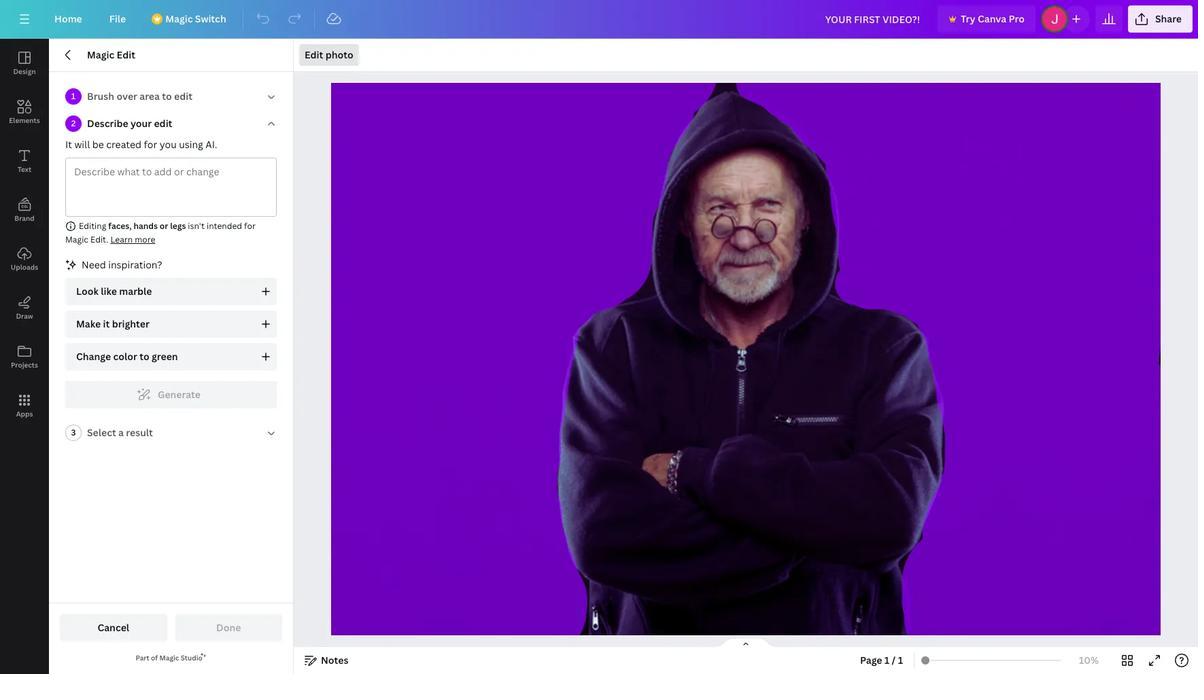 Task type: locate. For each thing, give the bounding box(es) containing it.
+
[[716, 594, 721, 607]]

1
[[71, 90, 76, 102], [885, 654, 890, 667], [898, 654, 903, 667]]

10%
[[1079, 654, 1099, 667]]

magic switch
[[165, 12, 226, 25]]

1 horizontal spatial 1
[[885, 654, 890, 667]]

look like marble button
[[65, 278, 277, 305]]

elements
[[9, 116, 40, 125]]

or
[[160, 220, 168, 232]]

1 horizontal spatial edit
[[174, 90, 193, 103]]

notes button
[[299, 650, 354, 672]]

make it brighter
[[76, 318, 150, 331]]

photo
[[326, 48, 353, 61]]

your
[[131, 117, 152, 130]]

magic inside isn't intended for magic edit.
[[65, 234, 88, 246]]

1 horizontal spatial edit
[[305, 48, 323, 61]]

3
[[71, 427, 76, 439]]

edit photo button
[[299, 44, 359, 66]]

edit
[[174, 90, 193, 103], [154, 117, 172, 130]]

will
[[74, 138, 90, 151]]

editing faces, hands or legs
[[79, 220, 186, 232]]

over
[[117, 90, 137, 103]]

intended
[[207, 220, 242, 232]]

magic inside button
[[165, 12, 193, 25]]

to right area
[[162, 90, 172, 103]]

learn more link
[[111, 234, 155, 246]]

need inspiration?
[[82, 258, 162, 271]]

projects
[[11, 360, 38, 370]]

magic down "editing"
[[65, 234, 88, 246]]

edit left photo
[[305, 48, 323, 61]]

cancel
[[98, 622, 129, 635]]

brand
[[14, 214, 34, 223]]

for left you
[[144, 138, 157, 151]]

edit.
[[90, 234, 108, 246]]

for inside isn't intended for magic edit.
[[244, 220, 256, 232]]

side panel tab list
[[0, 39, 49, 431]]

1 left /
[[885, 654, 890, 667]]

magic right of
[[160, 654, 179, 663]]

magic
[[165, 12, 193, 25], [87, 48, 114, 61], [65, 234, 88, 246], [160, 654, 179, 663]]

1 horizontal spatial to
[[162, 90, 172, 103]]

generate button
[[65, 382, 277, 409]]

legs
[[170, 220, 186, 232]]

try canva pro
[[961, 12, 1025, 25]]

generate
[[158, 388, 201, 401]]

edit right area
[[174, 90, 193, 103]]

10% button
[[1067, 650, 1111, 672]]

for right intended at top
[[244, 220, 256, 232]]

page
[[744, 594, 766, 607]]

magic for magic edit
[[87, 48, 114, 61]]

/
[[892, 654, 896, 667]]

1 edit from the left
[[117, 48, 135, 61]]

1 up 2
[[71, 90, 76, 102]]

1 horizontal spatial for
[[244, 220, 256, 232]]

1 right /
[[898, 654, 903, 667]]

page 1 / 1
[[860, 654, 903, 667]]

created
[[106, 138, 142, 151]]

0 horizontal spatial to
[[140, 350, 149, 363]]

elements button
[[0, 88, 49, 137]]

add
[[723, 594, 742, 607]]

show pages image
[[713, 638, 779, 649]]

using
[[179, 138, 203, 151]]

learn more
[[111, 234, 155, 246]]

editing
[[79, 220, 106, 232]]

0 horizontal spatial for
[[144, 138, 157, 151]]

file
[[109, 12, 126, 25]]

of
[[151, 654, 158, 663]]

edit
[[117, 48, 135, 61], [305, 48, 323, 61]]

magic down file popup button
[[87, 48, 114, 61]]

to
[[162, 90, 172, 103], [140, 350, 149, 363]]

color
[[113, 350, 137, 363]]

hands
[[134, 220, 158, 232]]

done
[[216, 622, 241, 635]]

magic left switch
[[165, 12, 193, 25]]

file button
[[98, 5, 137, 33]]

to right color
[[140, 350, 149, 363]]

edit down file popup button
[[117, 48, 135, 61]]

design
[[13, 67, 36, 76]]

uploads
[[11, 263, 38, 272]]

+ add page button
[[332, 587, 1150, 614]]

magic edit
[[87, 48, 135, 61]]

you
[[160, 138, 177, 151]]

green
[[152, 350, 178, 363]]

area
[[140, 90, 160, 103]]

select a result
[[87, 426, 153, 439]]

1 vertical spatial to
[[140, 350, 149, 363]]

a
[[118, 426, 124, 439]]

0 horizontal spatial edit
[[117, 48, 135, 61]]

edit up you
[[154, 117, 172, 130]]

for
[[144, 138, 157, 151], [244, 220, 256, 232]]

describe your edit
[[87, 117, 172, 130]]

It will be created for you using AI. text field
[[66, 158, 276, 216]]

0 horizontal spatial 1
[[71, 90, 76, 102]]

1 vertical spatial for
[[244, 220, 256, 232]]

done button
[[175, 615, 282, 642]]

marble
[[119, 285, 152, 298]]

2 edit from the left
[[305, 48, 323, 61]]

canva
[[978, 12, 1007, 25]]

1 vertical spatial edit
[[154, 117, 172, 130]]

2 horizontal spatial 1
[[898, 654, 903, 667]]

notes
[[321, 654, 349, 667]]

apps button
[[0, 382, 49, 431]]



Task type: describe. For each thing, give the bounding box(es) containing it.
0 vertical spatial edit
[[174, 90, 193, 103]]

faces,
[[108, 220, 132, 232]]

apps
[[16, 409, 33, 419]]

look like marble
[[76, 285, 152, 298]]

try
[[961, 12, 976, 25]]

need
[[82, 258, 106, 271]]

Design title text field
[[815, 5, 933, 33]]

learn
[[111, 234, 133, 246]]

magic studio
[[160, 654, 203, 663]]

brush
[[87, 90, 114, 103]]

like
[[101, 285, 117, 298]]

magic switch button
[[142, 5, 237, 33]]

brand button
[[0, 186, 49, 235]]

edit photo
[[305, 48, 353, 61]]

change
[[76, 350, 111, 363]]

uploads button
[[0, 235, 49, 284]]

change color to green
[[76, 350, 178, 363]]

make
[[76, 318, 101, 331]]

text button
[[0, 137, 49, 186]]

brush over area to edit
[[87, 90, 193, 103]]

share button
[[1128, 5, 1193, 33]]

0 horizontal spatial edit
[[154, 117, 172, 130]]

isn't
[[188, 220, 205, 232]]

be
[[92, 138, 104, 151]]

select
[[87, 426, 116, 439]]

0 vertical spatial for
[[144, 138, 157, 151]]

describe
[[87, 117, 128, 130]]

draw button
[[0, 284, 49, 333]]

ai.
[[206, 138, 217, 151]]

brighter
[[112, 318, 150, 331]]

cancel button
[[60, 615, 167, 642]]

0 vertical spatial to
[[162, 90, 172, 103]]

page
[[860, 654, 883, 667]]

to inside the change color to green button
[[140, 350, 149, 363]]

it will be created for you using ai.
[[65, 138, 217, 151]]

pro
[[1009, 12, 1025, 25]]

more
[[135, 234, 155, 246]]

text
[[18, 165, 31, 174]]

it
[[103, 318, 110, 331]]

home link
[[44, 5, 93, 33]]

part
[[136, 654, 149, 663]]

part of
[[136, 654, 160, 663]]

try canva pro button
[[938, 5, 1036, 33]]

look
[[76, 285, 99, 298]]

change color to green button
[[65, 343, 277, 371]]

share
[[1156, 12, 1182, 25]]

main menu bar
[[0, 0, 1198, 39]]

draw
[[16, 312, 33, 321]]

magic for magic switch
[[165, 12, 193, 25]]

home
[[54, 12, 82, 25]]

switch
[[195, 12, 226, 25]]

design button
[[0, 39, 49, 88]]

edit inside popup button
[[305, 48, 323, 61]]

isn't intended for magic edit.
[[65, 220, 256, 246]]

inspiration?
[[108, 258, 162, 271]]

it
[[65, 138, 72, 151]]

make it brighter button
[[65, 311, 277, 338]]

magic for magic studio
[[160, 654, 179, 663]]

result
[[126, 426, 153, 439]]

2
[[71, 118, 76, 129]]

+ add page
[[716, 594, 766, 607]]



Task type: vqa. For each thing, say whether or not it's contained in the screenshot.
THE GET CANVA PRO button
no



